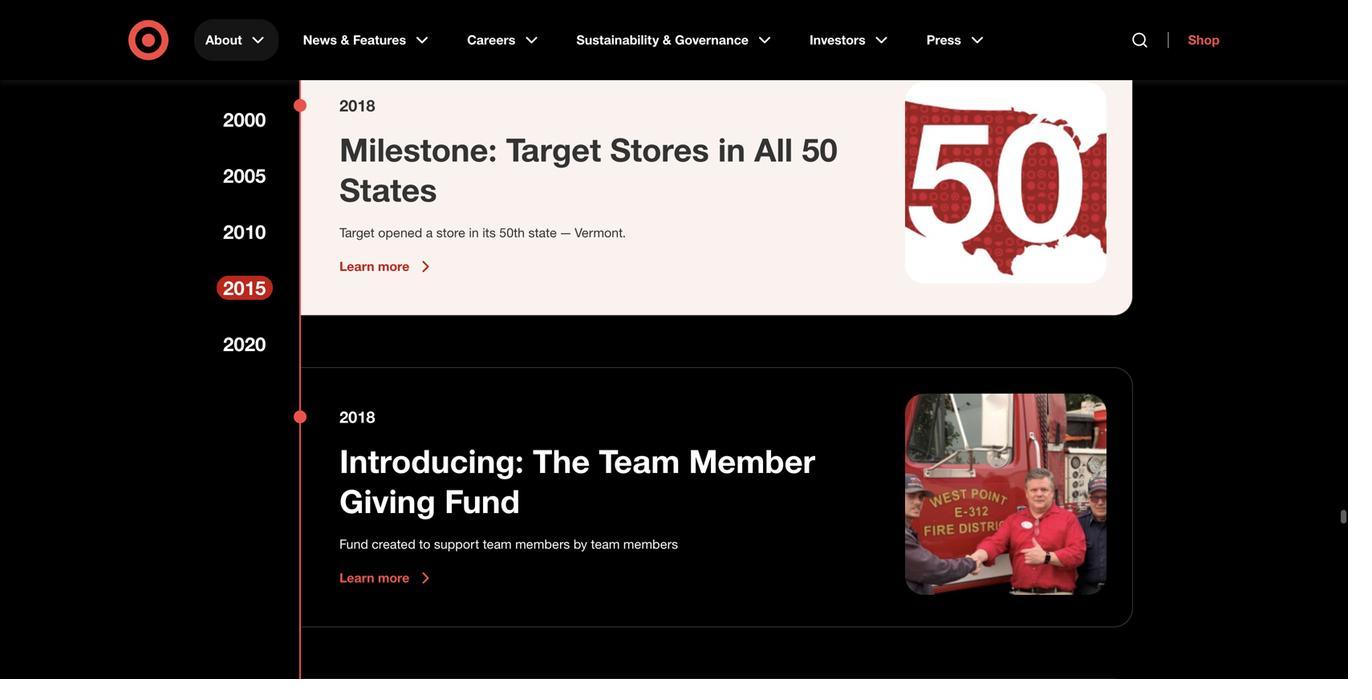 Task type: locate. For each thing, give the bounding box(es) containing it.
1 vertical spatial target
[[340, 225, 375, 241]]

1 vertical spatial more
[[378, 571, 410, 587]]

members right by
[[624, 537, 678, 553]]

shop
[[1189, 32, 1220, 48]]

1 vertical spatial 2018
[[340, 408, 375, 427]]

logo image
[[906, 82, 1107, 284]]

2005
[[223, 164, 266, 187]]

fund up support
[[445, 482, 520, 522]]

1 vertical spatial learn more
[[340, 571, 410, 587]]

0 vertical spatial fund
[[445, 482, 520, 522]]

1 vertical spatial learn more button
[[340, 569, 435, 589]]

stores
[[610, 130, 709, 170]]

2018 for introducing: the team member giving fund
[[340, 408, 375, 427]]

about
[[206, 32, 242, 48]]

in
[[718, 130, 746, 170], [469, 225, 479, 241]]

2 more from the top
[[378, 571, 410, 587]]

1 learn more from the top
[[340, 259, 410, 275]]

2 learn from the top
[[340, 571, 375, 587]]

fund
[[445, 482, 520, 522], [340, 537, 368, 553]]

0 horizontal spatial team
[[483, 537, 512, 553]]

0 vertical spatial in
[[718, 130, 746, 170]]

more down opened
[[378, 259, 410, 275]]

0 horizontal spatial fund
[[340, 537, 368, 553]]

1 vertical spatial fund
[[340, 537, 368, 553]]

in inside milestone: target stores in all 50 states
[[718, 130, 746, 170]]

to
[[419, 537, 431, 553]]

its
[[483, 225, 496, 241]]

1 horizontal spatial fund
[[445, 482, 520, 522]]

target inside milestone: target stores in all 50 states
[[506, 130, 601, 170]]

2015 link
[[217, 276, 273, 300]]

target
[[506, 130, 601, 170], [340, 225, 375, 241]]

0 horizontal spatial &
[[341, 32, 350, 48]]

learn more button
[[340, 257, 435, 277], [340, 569, 435, 589]]

state
[[529, 225, 557, 241]]

created
[[372, 537, 416, 553]]

2000
[[223, 108, 266, 131]]

0 vertical spatial more
[[378, 259, 410, 275]]

1 horizontal spatial &
[[663, 32, 672, 48]]

2 2018 from the top
[[340, 408, 375, 427]]

2000 link
[[217, 108, 273, 132]]

in left its
[[469, 225, 479, 241]]

in left the 'all' at the top of the page
[[718, 130, 746, 170]]

2 members from the left
[[624, 537, 678, 553]]

milestone: target stores in all 50 states button
[[340, 130, 867, 210]]

& left governance
[[663, 32, 672, 48]]

0 vertical spatial learn more
[[340, 259, 410, 275]]

store
[[437, 225, 466, 241]]

—
[[561, 225, 571, 241]]

0 vertical spatial learn more button
[[340, 257, 435, 277]]

1 & from the left
[[341, 32, 350, 48]]

&
[[341, 32, 350, 48], [663, 32, 672, 48]]

1 learn more button from the top
[[340, 257, 435, 277]]

1 horizontal spatial members
[[624, 537, 678, 553]]

& inside news & features link
[[341, 32, 350, 48]]

more down created
[[378, 571, 410, 587]]

1 2018 from the top
[[340, 96, 375, 115]]

fund created to support team members by team members
[[340, 537, 678, 553]]

giving
[[340, 482, 436, 522]]

0 vertical spatial learn
[[340, 259, 375, 275]]

learn more
[[340, 259, 410, 275], [340, 571, 410, 587]]

team right by
[[591, 537, 620, 553]]

shop link
[[1168, 32, 1220, 48]]

& right news
[[341, 32, 350, 48]]

1 horizontal spatial in
[[718, 130, 746, 170]]

0 horizontal spatial members
[[515, 537, 570, 553]]

more
[[378, 259, 410, 275], [378, 571, 410, 587]]

learn more down created
[[340, 571, 410, 587]]

more for introducing: the team member giving fund
[[378, 571, 410, 587]]

features
[[353, 32, 406, 48]]

team right support
[[483, 537, 512, 553]]

press link
[[916, 19, 998, 61]]

1 horizontal spatial target
[[506, 130, 601, 170]]

2018
[[340, 96, 375, 115], [340, 408, 375, 427]]

2 learn more from the top
[[340, 571, 410, 587]]

learn
[[340, 259, 375, 275], [340, 571, 375, 587]]

1 members from the left
[[515, 537, 570, 553]]

0 horizontal spatial in
[[469, 225, 479, 241]]

1 learn from the top
[[340, 259, 375, 275]]

about link
[[194, 19, 279, 61]]

2 & from the left
[[663, 32, 672, 48]]

learn more button down opened
[[340, 257, 435, 277]]

0 vertical spatial 2018
[[340, 96, 375, 115]]

learn more down opened
[[340, 259, 410, 275]]

members
[[515, 537, 570, 553], [624, 537, 678, 553]]

members left by
[[515, 537, 570, 553]]

0 vertical spatial target
[[506, 130, 601, 170]]

1 more from the top
[[378, 259, 410, 275]]

& inside sustainability & governance link
[[663, 32, 672, 48]]

1 vertical spatial learn
[[340, 571, 375, 587]]

2020 link
[[217, 332, 273, 356]]

target opened a store in its 50th state — vermont.
[[340, 225, 626, 241]]

team
[[483, 537, 512, 553], [591, 537, 620, 553]]

member
[[689, 442, 816, 481]]

learn more button down created
[[340, 569, 435, 589]]

fund left created
[[340, 537, 368, 553]]

2005 link
[[217, 164, 273, 188]]

2 learn more button from the top
[[340, 569, 435, 589]]

learn for introducing: the team member giving fund
[[340, 571, 375, 587]]

1 horizontal spatial team
[[591, 537, 620, 553]]

introducing: the team member giving fund
[[340, 442, 816, 522]]



Task type: vqa. For each thing, say whether or not it's contained in the screenshot.
'free' in This free service provides you with electronic access to annual shareholder materials. You can cancel or change your enrollment information at any time.
no



Task type: describe. For each thing, give the bounding box(es) containing it.
learn more for milestone: target stores in all 50 states
[[340, 259, 410, 275]]

news & features link
[[292, 19, 443, 61]]

learn for milestone: target stores in all 50 states
[[340, 259, 375, 275]]

fund inside introducing: the team member giving fund
[[445, 482, 520, 522]]

milestone:
[[340, 130, 497, 170]]

2018 for milestone: target stores in all 50 states
[[340, 96, 375, 115]]

2015
[[223, 277, 266, 300]]

2 team from the left
[[591, 537, 620, 553]]

2020
[[223, 333, 266, 356]]

1 vertical spatial in
[[469, 225, 479, 241]]

states
[[340, 170, 437, 210]]

introducing:
[[340, 442, 524, 481]]

sustainability & governance
[[577, 32, 749, 48]]

news & features
[[303, 32, 406, 48]]

50
[[802, 130, 838, 170]]

2010
[[223, 220, 266, 244]]

more for milestone: target stores in all 50 states
[[378, 259, 410, 275]]

introducing: the team member giving fund button
[[340, 442, 867, 522]]

support
[[434, 537, 479, 553]]

1 team from the left
[[483, 537, 512, 553]]

learn more for introducing: the team member giving fund
[[340, 571, 410, 587]]

sustainability & governance link
[[565, 19, 786, 61]]

& for features
[[341, 32, 350, 48]]

the
[[533, 442, 590, 481]]

news
[[303, 32, 337, 48]]

learn more button for introducing: the team member giving fund
[[340, 569, 435, 589]]

team
[[599, 442, 680, 481]]

50th
[[500, 225, 525, 241]]

governance
[[675, 32, 749, 48]]

sustainability
[[577, 32, 659, 48]]

a
[[426, 225, 433, 241]]

all
[[755, 130, 793, 170]]

0 horizontal spatial target
[[340, 225, 375, 241]]

2010 link
[[217, 220, 273, 244]]

careers
[[467, 32, 516, 48]]

press
[[927, 32, 962, 48]]

investors
[[810, 32, 866, 48]]

milestone: target stores in all 50 states
[[340, 130, 838, 210]]

learn more button for milestone: target stores in all 50 states
[[340, 257, 435, 277]]

opened
[[378, 225, 422, 241]]

careers link
[[456, 19, 553, 61]]

investors link
[[799, 19, 903, 61]]

vermont.
[[575, 225, 626, 241]]

by
[[574, 537, 588, 553]]

& for governance
[[663, 32, 672, 48]]

a group of men posing for a picture in front of a fire truck image
[[906, 394, 1107, 596]]



